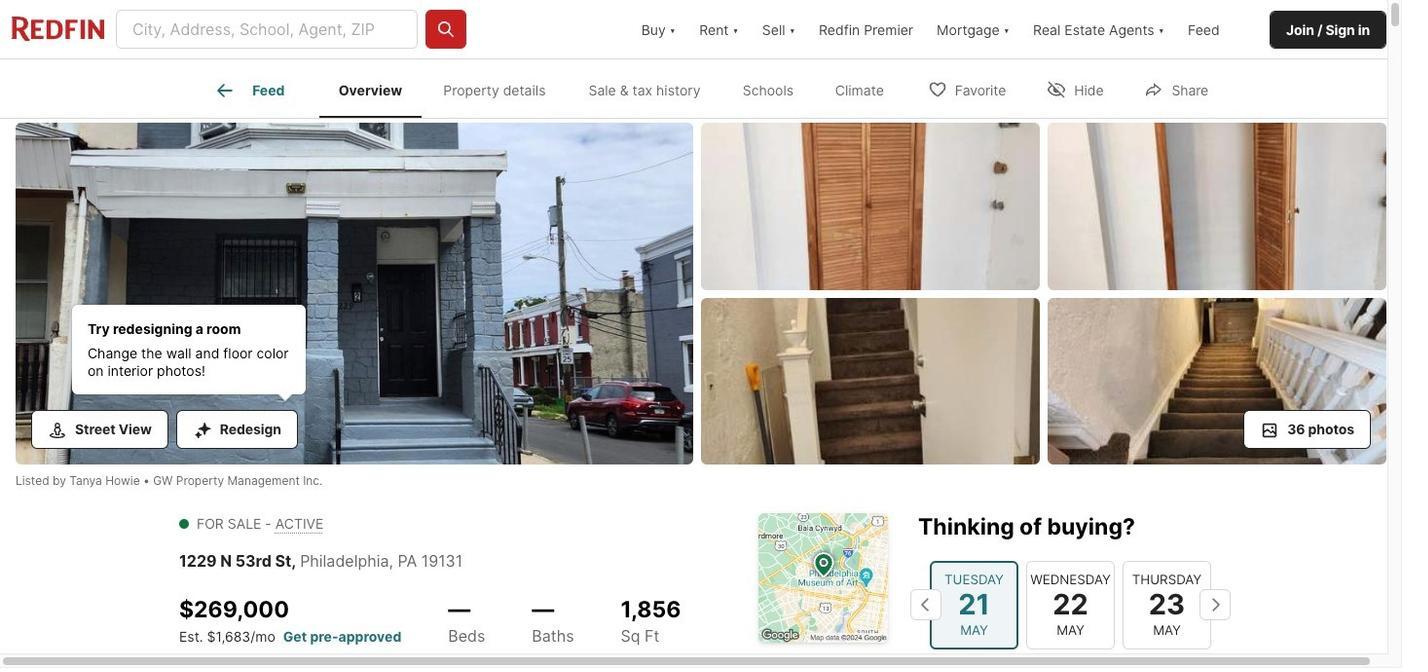 Task type: vqa. For each thing, say whether or not it's contained in the screenshot.
1229 N 53rd St, Philadelphia, PA 19131 image
yes



Task type: describe. For each thing, give the bounding box(es) containing it.
submit search image
[[436, 19, 456, 39]]

map entry image
[[759, 513, 888, 643]]

previous image
[[911, 590, 942, 621]]



Task type: locate. For each thing, give the bounding box(es) containing it.
City, Address, School, Agent, ZIP search field
[[116, 10, 418, 49]]

next image
[[1200, 590, 1231, 621]]

tab list
[[179, 59, 921, 118]]

1229 n 53rd st, philadelphia, pa 19131 image
[[16, 123, 694, 465], [701, 123, 1040, 290], [1048, 123, 1387, 290], [701, 298, 1040, 465], [1048, 298, 1387, 465]]

None button
[[930, 561, 1019, 649], [1027, 561, 1115, 649], [1123, 561, 1212, 649], [930, 561, 1019, 649], [1027, 561, 1115, 649], [1123, 561, 1212, 649]]



